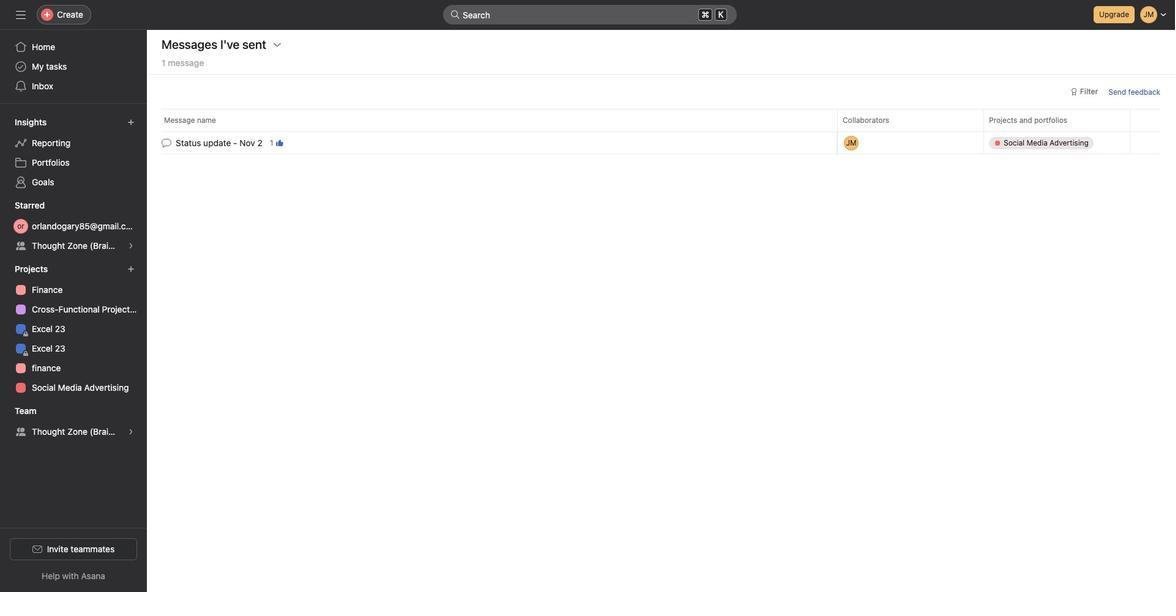 Task type: describe. For each thing, give the bounding box(es) containing it.
1 column header from the left
[[162, 109, 841, 132]]

insights element
[[0, 111, 147, 195]]

teams element
[[0, 400, 147, 444]]

new insights image
[[127, 119, 135, 126]]

prominent image
[[451, 10, 460, 20]]

Search tasks, projects, and more text field
[[443, 5, 737, 24]]

projects element
[[0, 258, 147, 400]]



Task type: locate. For each thing, give the bounding box(es) containing it.
new project or portfolio image
[[127, 266, 135, 273]]

column header
[[162, 109, 841, 132], [837, 109, 987, 132], [984, 109, 1134, 132]]

row
[[147, 109, 1175, 132], [147, 131, 1175, 155], [162, 131, 1161, 132]]

see details, thought zone (brainstorm space) image
[[127, 428, 135, 436]]

hide sidebar image
[[16, 10, 26, 20]]

3 column header from the left
[[984, 109, 1134, 132]]

starred element
[[0, 195, 147, 258]]

see details, thought zone (brainstorm space) image
[[127, 242, 135, 250]]

2 column header from the left
[[837, 109, 987, 132]]

cell
[[984, 132, 1131, 154]]

actions image
[[272, 40, 282, 50]]

1 like. you liked this task image
[[276, 139, 283, 147]]

conversation name for status update - nov 2 cell
[[147, 132, 837, 154]]

None field
[[443, 5, 737, 24]]

global element
[[0, 30, 147, 103]]



Task type: vqa. For each thing, say whether or not it's contained in the screenshot.
list item to the bottom
no



